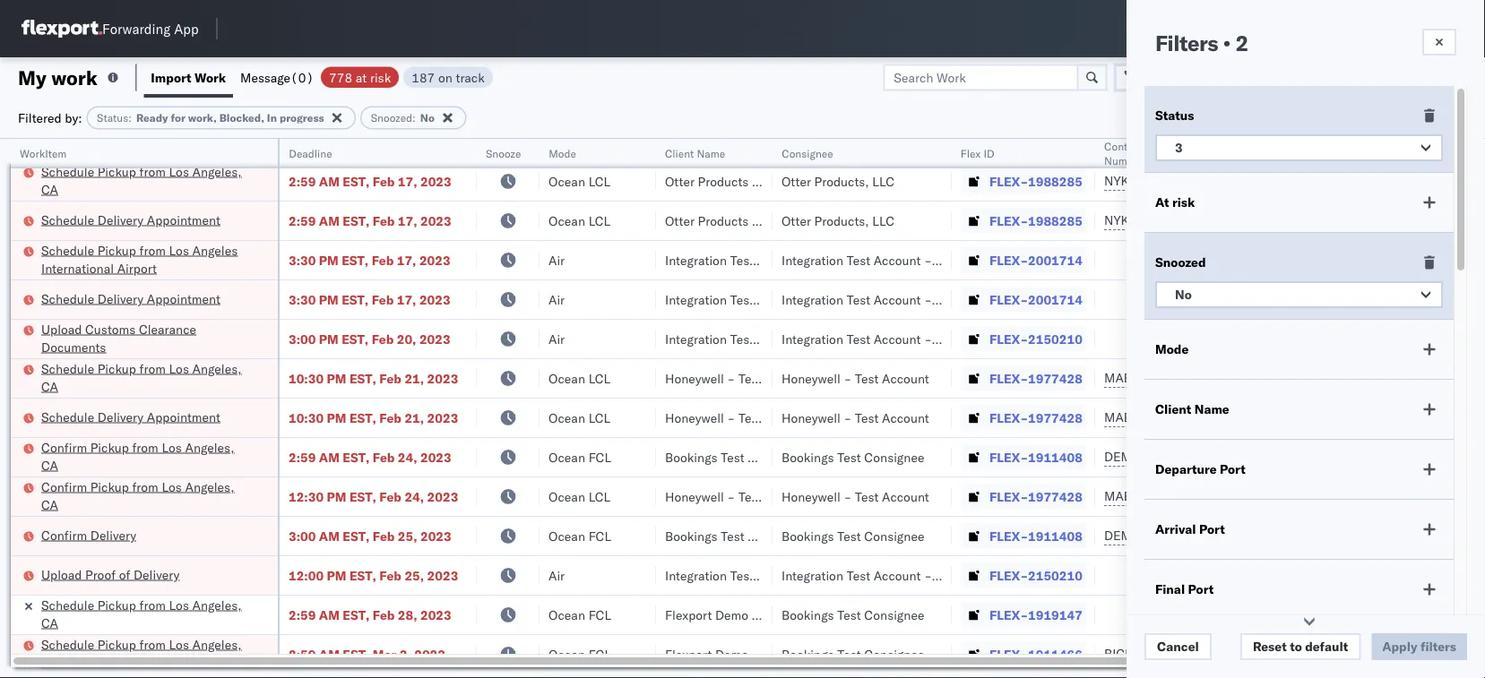Task type: vqa. For each thing, say whether or not it's contained in the screenshot.


Task type: describe. For each thing, give the bounding box(es) containing it.
filters • 2
[[1156, 30, 1249, 56]]

5 ocean lcl from the top
[[549, 489, 611, 505]]

final port
[[1156, 582, 1214, 598]]

status for status
[[1156, 108, 1195, 123]]

upload for upload proof of delivery
[[41, 567, 82, 583]]

consignee button
[[773, 143, 934, 161]]

9 ocean from the top
[[549, 607, 586, 623]]

los for schedule pickup from los angeles international airport link
[[169, 243, 189, 258]]

flex-1977428 for schedule pickup from los angeles, ca
[[990, 371, 1083, 386]]

operator
[[1445, 147, 1486, 160]]

1 otter products - test account from the top
[[665, 174, 838, 189]]

demo for flex-1911466
[[715, 647, 749, 663]]

workitem
[[20, 147, 67, 160]]

6 ca from the top
[[41, 616, 58, 631]]

4 ocean lcl from the top
[[549, 410, 611, 426]]

1 otter products, llc from the top
[[782, 174, 895, 189]]

at
[[1156, 195, 1170, 210]]

3:30 for schedule delivery appointment
[[289, 292, 316, 308]]

2 lcl from the top
[[589, 213, 611, 229]]

: for status
[[128, 111, 132, 125]]

2
[[1236, 30, 1249, 56]]

2 ping from the left
[[782, 134, 812, 150]]

3 ocean from the top
[[549, 213, 586, 229]]

departure port
[[1156, 462, 1246, 477]]

status : ready for work, blocked, in progress
[[97, 111, 324, 125]]

3 ocean lcl from the top
[[549, 371, 611, 386]]

12 flex- from the top
[[990, 568, 1029, 584]]

action
[[1424, 69, 1464, 85]]

1 entity from the left
[[736, 134, 770, 150]]

2 schedule delivery appointment link from the top
[[41, 290, 221, 308]]

1 horizontal spatial client
[[1156, 402, 1192, 417]]

2006134
[[1029, 134, 1083, 150]]

resize handle column header for flex id
[[1074, 139, 1096, 679]]

confirm delivery
[[41, 528, 136, 543]]

10 flex- from the top
[[990, 489, 1029, 505]]

3 button
[[1156, 134, 1444, 161]]

2:59 for schedule pickup from los angeles, ca link associated with 2:59 am est, mar 3, 2023
[[289, 647, 316, 663]]

3 schedule pickup from los angeles, ca from the top
[[41, 598, 242, 631]]

flexport. image
[[22, 20, 102, 38]]

778 at risk
[[329, 69, 391, 85]]

flex-1911408 for 2:59 am est, feb 24, 2023
[[990, 450, 1083, 465]]

flexport for 2:59 am est, mar 3, 2023
[[665, 647, 712, 663]]

batch action button
[[1358, 64, 1475, 91]]

1 10:30 pm est, feb 21, 2023 from the top
[[289, 371, 458, 386]]

from for confirm pickup from los angeles, ca "button" for 2:59 am est, feb 17, 2023
[[132, 124, 159, 140]]

6 flex- from the top
[[990, 331, 1029, 347]]

ocean fcl for 2:59 am est, feb 28, 2023
[[549, 607, 612, 623]]

2 am from the top
[[319, 174, 340, 189]]

2 mbltest1234 from the top
[[1221, 213, 1306, 229]]

2:59 am est, feb 24, 2023
[[289, 450, 452, 465]]

mofu0618318
[[1105, 134, 1196, 149]]

9 flex- from the top
[[990, 450, 1029, 465]]

delivery for 10:30 pm est, feb 21, 2023
[[98, 409, 144, 425]]

14 flex- from the top
[[990, 647, 1029, 663]]

appointment for 10:30 pm est, feb 21, 2023
[[147, 409, 221, 425]]

2 schedule delivery appointment button from the top
[[41, 290, 221, 310]]

25, for 3:00 am est, feb 25, 2023
[[398, 529, 417, 544]]

5 schedule from the top
[[41, 361, 94, 377]]

confirm pickup from los angeles, ca button for 2:59 am est, feb 17, 2023
[[41, 123, 255, 161]]

flex id button
[[952, 143, 1078, 161]]

delivery right of
[[134, 567, 180, 583]]

delivery for 2:59 am est, feb 17, 2023
[[98, 212, 144, 228]]

ocean fcl for 3:00 am est, feb 25, 2023
[[549, 529, 612, 544]]

8 schedule from the top
[[41, 637, 94, 653]]

resize handle column header for client name
[[751, 139, 773, 679]]

ocean fcl for 2:59 am est, feb 24, 2023
[[549, 450, 612, 465]]

confirm pickup from los angeles, ca link for 12:30 pm est, feb 24, 2023
[[41, 478, 255, 514]]

2 1988285 from the top
[[1029, 213, 1083, 229]]

bookings test consignee for 3:00 am est, feb 25, 2023
[[782, 529, 925, 544]]

forwarding app
[[102, 20, 199, 37]]

to
[[1290, 639, 1303, 655]]

2 otter products - test account from the top
[[665, 213, 838, 229]]

flex-2150210 for 3:00 pm est, feb 20, 2023
[[990, 331, 1083, 347]]

8 ocean from the top
[[549, 529, 586, 544]]

1911466
[[1029, 647, 1083, 663]]

bookings test consignee for 2:59 am est, feb 24, 2023
[[782, 450, 925, 465]]

5 lcl from the top
[[589, 489, 611, 505]]

at risk
[[1156, 195, 1195, 210]]

mbl/mawb numbers button
[[1212, 143, 1419, 161]]

schedule delivery appointment button for 2:59 am est, feb 17, 2023
[[41, 211, 221, 231]]

3:30 pm est, feb 17, 2023 for schedule delivery appointment
[[289, 292, 451, 308]]

3,
[[400, 647, 411, 663]]

1 ping - test entity from the left
[[665, 134, 770, 150]]

2150210 for 3:00 pm est, feb 20, 2023
[[1029, 331, 1083, 347]]

13 flex- from the top
[[990, 607, 1029, 623]]

11 flex- from the top
[[990, 529, 1029, 544]]

los for the confirm pickup from los angeles, ca link related to 12:30 pm est, feb 24, 2023
[[162, 479, 182, 495]]

1 products, from the top
[[815, 174, 869, 189]]

schedule delivery appointment link for 10:30 pm est, feb 21, 2023
[[41, 408, 221, 426]]

reset to default
[[1253, 639, 1349, 655]]

import
[[151, 69, 192, 85]]

batch action
[[1386, 69, 1464, 85]]

arrival port
[[1156, 522, 1225, 538]]

upload proof of delivery
[[41, 567, 180, 583]]

1 flex- from the top
[[990, 134, 1029, 150]]

schedule inside the schedule pickup from los angeles international airport
[[41, 243, 94, 258]]

delivery up the customs at the left top
[[98, 291, 144, 307]]

1 1988285 from the top
[[1029, 174, 1083, 189]]

10 ocean from the top
[[549, 647, 586, 663]]

2:59 am est, mar 3, 2023
[[289, 647, 446, 663]]

2:59 am est, feb 17, 2023 for schedule pickup from los angeles, ca
[[289, 174, 452, 189]]

import work button
[[144, 57, 233, 98]]

fcl for 3:00 am est, feb 25, 2023
[[589, 529, 612, 544]]

0 horizontal spatial no
[[420, 111, 435, 125]]

2 10:30 from the top
[[289, 410, 324, 426]]

25, for 12:00 pm est, feb 25, 2023
[[405, 568, 424, 584]]

2 ping - test entity from the left
[[782, 134, 886, 150]]

reset to default button
[[1241, 634, 1361, 661]]

7 flex- from the top
[[990, 371, 1029, 386]]

port for arrival port
[[1200, 522, 1225, 538]]

work
[[51, 65, 98, 90]]

2:59 for schedule pickup from los angeles, ca link related to 2:59 am est, feb 17, 2023
[[289, 174, 316, 189]]

3:00 for 3:00 am est, feb 25, 2023
[[289, 529, 316, 544]]

actions
[[1419, 147, 1456, 160]]

2 appointment from the top
[[147, 291, 221, 307]]

los for schedule pickup from los angeles, ca link related to 2:59 am est, feb 17, 2023
[[169, 164, 189, 179]]

snoozed : no
[[371, 111, 435, 125]]

schedule delivery appointment button for 10:30 pm est, feb 21, 2023
[[41, 408, 221, 428]]

2 1977428 from the top
[[1029, 410, 1083, 426]]

clearance
[[139, 321, 196, 337]]

•
[[1224, 30, 1231, 56]]

cancel button
[[1145, 634, 1212, 661]]

schedule pickup from los angeles international airport
[[41, 243, 238, 276]]

upload proof of delivery button
[[41, 566, 180, 586]]

3
[[1176, 140, 1183, 156]]

flexport demo consignee for flex-1911466
[[665, 647, 812, 663]]

flex id
[[961, 147, 995, 160]]

demu1232567 for 3:00 am est, feb 25, 2023
[[1105, 528, 1196, 544]]

confirm pickup from los angeles, ca button for 2:59 am est, feb 24, 2023
[[41, 439, 255, 477]]

1 am from the top
[[319, 134, 340, 150]]

1919147
[[1029, 607, 1083, 623]]

resize handle column header for deadline
[[455, 139, 477, 679]]

1977428 for confirm pickup from los angeles, ca
[[1029, 489, 1083, 505]]

arrival
[[1156, 522, 1197, 538]]

5 flex- from the top
[[990, 292, 1029, 308]]

from for schedule pickup from los angeles, ca button for 10:30 pm est, feb 21, 2023
[[139, 361, 166, 377]]

bookings for 3:00 am est, feb 25, 2023
[[782, 529, 834, 544]]

187 on track
[[412, 69, 485, 85]]

demu1232567 for 2:59 am est, feb 24, 2023
[[1105, 449, 1196, 465]]

1 schedule from the top
[[41, 164, 94, 179]]

blocked,
[[219, 111, 264, 125]]

2 schedule from the top
[[41, 212, 94, 228]]

id
[[984, 147, 995, 160]]

1911408 for 3:00 am est, feb 25, 2023
[[1029, 529, 1083, 544]]

bookings for 2:59 am est, feb 24, 2023
[[782, 450, 834, 465]]

batch
[[1386, 69, 1421, 85]]

3 schedule pickup from los angeles, ca link from the top
[[41, 597, 255, 633]]

bicu1234565, demu1232567
[[1105, 646, 1287, 662]]

12:00
[[289, 568, 324, 584]]

1 vertical spatial name
[[1195, 402, 1230, 417]]

3:00 for 3:00 pm est, feb 20, 2023
[[289, 331, 316, 347]]

app
[[174, 20, 199, 37]]

schedule pickup from los angeles, ca button for 2:59 am est, mar 3, 2023
[[41, 636, 255, 674]]

upload proof of delivery link
[[41, 566, 180, 584]]

work
[[195, 69, 226, 85]]

2 schedule delivery appointment from the top
[[41, 291, 221, 307]]

4 air from the top
[[549, 568, 565, 584]]

3 ca from the top
[[41, 379, 58, 395]]

my work
[[18, 65, 98, 90]]

1 ocean from the top
[[549, 134, 586, 150]]

my
[[18, 65, 46, 90]]

1 lcl from the top
[[589, 174, 611, 189]]

digital for schedule delivery appointment
[[986, 292, 1023, 308]]

los for schedule pickup from los angeles, ca link associated with 2:59 am est, mar 3, 2023
[[169, 637, 189, 653]]

pm for upload customs clearance documents
[[319, 331, 339, 347]]

2 flex- from the top
[[990, 174, 1029, 189]]

3 resize handle column header from the left
[[518, 139, 540, 679]]

2 products, from the top
[[815, 213, 869, 229]]

western for schedule pickup from los angeles international airport
[[936, 252, 983, 268]]

bookings test consignee for 2:59 am est, feb 28, 2023
[[782, 607, 925, 623]]

bookings for 2:59 am est, mar 3, 2023
[[782, 647, 834, 663]]

2 flex-1977428 from the top
[[990, 410, 1083, 426]]

6 ocean from the top
[[549, 450, 586, 465]]

fcl for 2:59 am est, mar 3, 2023
[[589, 647, 612, 663]]

17, for schedule pickup from los angeles, ca
[[398, 174, 417, 189]]

client name inside client name button
[[665, 147, 726, 160]]

confirm pickup from los angeles, ca for 2:59 am est, feb 24, 2023
[[41, 440, 234, 473]]

2 otter products, llc from the top
[[782, 213, 895, 229]]

workitem button
[[11, 143, 260, 161]]

1 flex-1988285 from the top
[[990, 174, 1083, 189]]

3 2:59 from the top
[[289, 213, 316, 229]]

1 ca from the top
[[41, 142, 58, 158]]

from for schedule pickup from los angeles, ca button for 2:59 am est, mar 3, 2023
[[139, 637, 166, 653]]

5 ca from the top
[[41, 497, 58, 513]]

pm for confirm pickup from los angeles, ca
[[327, 489, 346, 505]]

bookings for 2:59 am est, feb 28, 2023
[[782, 607, 834, 623]]

3 flex- from the top
[[990, 213, 1029, 229]]

confirm for 2:59 am est, feb 24, 2023
[[41, 440, 87, 455]]

ready
[[136, 111, 168, 125]]

Search Shipments (/) text field
[[1142, 15, 1315, 42]]

1 ping from the left
[[665, 134, 695, 150]]

schedule pickup from los angeles, ca button for 2:59 am est, feb 17, 2023
[[41, 163, 255, 200]]

pickup inside the schedule pickup from los angeles international airport
[[98, 243, 136, 258]]

17, for schedule delivery appointment
[[397, 292, 416, 308]]

schedule pickup from los angeles international airport button
[[41, 242, 255, 279]]

3:00 am est, feb 25, 2023
[[289, 529, 452, 544]]

track
[[456, 69, 485, 85]]

mar
[[373, 647, 397, 663]]

5 ocean from the top
[[549, 410, 586, 426]]

(0)
[[291, 69, 314, 85]]

international
[[41, 260, 114, 276]]

flex-1919147
[[990, 607, 1083, 623]]

Search Work text field
[[883, 64, 1079, 91]]

filtered by:
[[18, 110, 82, 126]]

7 ocean from the top
[[549, 489, 586, 505]]

confirm for 2:59 am est, feb 17, 2023
[[41, 124, 87, 140]]

schedule pickup from los angeles, ca for 10:30 pm est, feb 21, 2023
[[41, 361, 242, 395]]

2001714 for schedule pickup from los angeles international airport
[[1029, 252, 1083, 268]]

upload customs clearance documents link
[[41, 321, 255, 356]]

1 horizontal spatial risk
[[1173, 195, 1195, 210]]

confirm inside button
[[41, 528, 87, 543]]

from for confirm pickup from los angeles, ca "button" associated with 12:30 pm est, feb 24, 2023
[[132, 479, 159, 495]]

resize handle column header for consignee
[[931, 139, 952, 679]]

forwarding app link
[[22, 20, 199, 38]]

schedule pickup from los angeles, ca for 2:59 am est, mar 3, 2023
[[41, 637, 242, 671]]

deadline
[[289, 147, 332, 160]]

2 flex-1988285 from the top
[[990, 213, 1083, 229]]

schedule pickup from los angeles, ca link for 2:59 am est, mar 3, 2023
[[41, 636, 255, 672]]

los for 3rd schedule pickup from los angeles, ca link from the top of the page
[[169, 598, 189, 613]]

6 schedule from the top
[[41, 409, 94, 425]]

6 am from the top
[[319, 607, 340, 623]]

8 flex- from the top
[[990, 410, 1029, 426]]

flex
[[961, 147, 981, 160]]

3 lcl from the top
[[589, 371, 611, 386]]

1 mbltest1234 from the top
[[1221, 174, 1306, 189]]

10 resize handle column header from the left
[[1440, 139, 1462, 679]]

work,
[[188, 111, 217, 125]]

28,
[[398, 607, 417, 623]]

container numbers
[[1105, 139, 1153, 167]]

integration test account - western digital for schedule delivery appointment
[[782, 292, 1023, 308]]

schedule delivery appointment for 10:30
[[41, 409, 221, 425]]



Task type: locate. For each thing, give the bounding box(es) containing it.
status
[[1156, 108, 1195, 123], [97, 111, 128, 125]]

at
[[356, 69, 367, 85]]

: down 187
[[413, 111, 416, 125]]

air for schedule pickup from los angeles international airport
[[549, 252, 565, 268]]

0 vertical spatial products
[[698, 174, 749, 189]]

2 2:59 am est, feb 17, 2023 from the top
[[289, 174, 452, 189]]

0 vertical spatial integration test account - western digital
[[782, 252, 1023, 268]]

0 vertical spatial 10:30
[[289, 371, 324, 386]]

consignee inside 'button'
[[782, 147, 833, 160]]

schedule pickup from los angeles, ca link for 10:30 pm est, feb 21, 2023
[[41, 360, 255, 396]]

0 vertical spatial demo
[[715, 607, 749, 623]]

pm for schedule pickup from los angeles international airport
[[319, 252, 339, 268]]

:
[[128, 111, 132, 125], [413, 111, 416, 125]]

1 vertical spatial maeu1234567
[[1105, 410, 1195, 425]]

0 horizontal spatial name
[[697, 147, 726, 160]]

products,
[[815, 174, 869, 189], [815, 213, 869, 229]]

flex-2001714 for schedule delivery appointment
[[990, 292, 1083, 308]]

0 vertical spatial 2001714
[[1029, 252, 1083, 268]]

2 schedule pickup from los angeles, ca from the top
[[41, 361, 242, 395]]

3:30 right the angeles
[[289, 252, 316, 268]]

1 2001714 from the top
[[1029, 252, 1083, 268]]

3:00
[[289, 331, 316, 347], [289, 529, 316, 544]]

1 vertical spatial western
[[936, 292, 983, 308]]

2 2:59 from the top
[[289, 174, 316, 189]]

flxt00001977428a
[[1221, 371, 1345, 386], [1221, 410, 1345, 426], [1221, 489, 1345, 505]]

1 vertical spatial flexport
[[665, 647, 712, 663]]

1 llc from the top
[[873, 174, 895, 189]]

2 air from the top
[[549, 292, 565, 308]]

12:30
[[289, 489, 324, 505]]

0 vertical spatial 2:59 am est, feb 17, 2023
[[289, 134, 452, 150]]

confirm pickup from los angeles, ca button for 12:30 pm est, feb 24, 2023
[[41, 478, 255, 516]]

consignee
[[782, 147, 833, 160], [748, 450, 808, 465], [865, 450, 925, 465], [748, 529, 808, 544], [865, 529, 925, 544], [752, 607, 812, 623], [865, 607, 925, 623], [752, 647, 812, 663], [865, 647, 925, 663]]

2 ca from the top
[[41, 182, 58, 197]]

los
[[162, 124, 182, 140], [169, 164, 189, 179], [169, 243, 189, 258], [169, 361, 189, 377], [162, 440, 182, 455], [162, 479, 182, 495], [169, 598, 189, 613], [169, 637, 189, 653]]

appointment up the angeles
[[147, 212, 221, 228]]

2 vertical spatial demu1232567
[[1196, 646, 1287, 662]]

port for final port
[[1189, 582, 1214, 598]]

2 confirm from the top
[[41, 440, 87, 455]]

24, for 12:30 pm est, feb 24, 2023
[[405, 489, 424, 505]]

delivery up upload proof of delivery
[[90, 528, 136, 543]]

1 confirm pickup from los angeles, ca link from the top
[[41, 123, 255, 159]]

0 vertical spatial schedule delivery appointment button
[[41, 211, 221, 231]]

20,
[[397, 331, 416, 347]]

schedule pickup from los angeles, ca button down upload customs clearance documents 'button'
[[41, 360, 255, 398]]

0 horizontal spatial snoozed
[[371, 111, 413, 125]]

1 horizontal spatial client name
[[1156, 402, 1230, 417]]

maeu1234567 for confirm pickup from los angeles, ca
[[1105, 489, 1195, 504]]

1 confirm pickup from los angeles, ca button from the top
[[41, 123, 255, 161]]

1 horizontal spatial entity
[[853, 134, 886, 150]]

schedule pickup from los angeles, ca button down workitem button
[[41, 163, 255, 200]]

mbl/mawb numbers
[[1221, 147, 1331, 160]]

1 21, from the top
[[405, 371, 424, 386]]

risk right at on the left top of the page
[[370, 69, 391, 85]]

2:59 for the confirm pickup from los angeles, ca link associated with 2:59 am est, feb 24, 2023
[[289, 450, 316, 465]]

fcl for 2:59 am est, feb 17, 2023
[[589, 134, 612, 150]]

1977428
[[1029, 371, 1083, 386], [1029, 410, 1083, 426], [1029, 489, 1083, 505]]

1 digital from the top
[[986, 252, 1023, 268]]

demu1232567 up final
[[1105, 528, 1196, 544]]

resize handle column header for workitem
[[256, 139, 278, 679]]

appointment for 2:59 am est, feb 17, 2023
[[147, 212, 221, 228]]

digital for schedule pickup from los angeles international airport
[[986, 252, 1023, 268]]

1 vertical spatial flex-1988285
[[990, 213, 1083, 229]]

1 vertical spatial 2001714
[[1029, 292, 1083, 308]]

4 schedule from the top
[[41, 291, 94, 307]]

1 vertical spatial otter products - test account
[[665, 213, 838, 229]]

0 vertical spatial flex-1988285
[[990, 174, 1083, 189]]

017482927423
[[1221, 568, 1315, 584]]

1 3:00 from the top
[[289, 331, 316, 347]]

demu1232567 down "--"
[[1196, 646, 1287, 662]]

10:30 pm est, feb 21, 2023 up the 2:59 am est, feb 24, 2023
[[289, 410, 458, 426]]

mbltest1234
[[1221, 174, 1306, 189], [1221, 213, 1306, 229]]

2 ocean from the top
[[549, 174, 586, 189]]

2 flex-2001714 from the top
[[990, 292, 1083, 308]]

2:59 am est, feb 28, 2023
[[289, 607, 452, 623]]

2 demo123 from the top
[[1221, 529, 1282, 544]]

numbers inside container numbers
[[1105, 154, 1149, 167]]

upload
[[41, 321, 82, 337], [41, 567, 82, 583]]

status up 3 at the top right
[[1156, 108, 1195, 123]]

0 vertical spatial otter products - test account
[[665, 174, 838, 189]]

container numbers button
[[1096, 135, 1194, 168]]

2:59 for the confirm pickup from los angeles, ca link associated with 2:59 am est, feb 17, 2023
[[289, 134, 316, 150]]

2:59 am est, feb 17, 2023 for confirm pickup from los angeles, ca
[[289, 134, 452, 150]]

snooze
[[486, 147, 521, 160]]

schedule delivery appointment button down upload customs clearance documents 'button'
[[41, 408, 221, 428]]

confirm pickup from los angeles, ca button
[[41, 123, 255, 161], [41, 439, 255, 477], [41, 478, 255, 516]]

1 vertical spatial digital
[[986, 292, 1023, 308]]

3 1977428 from the top
[[1029, 489, 1083, 505]]

3:30 up 3:00 pm est, feb 20, 2023
[[289, 292, 316, 308]]

3 2:59 am est, feb 17, 2023 from the top
[[289, 213, 452, 229]]

file
[[1180, 69, 1202, 85]]

1 : from the left
[[128, 111, 132, 125]]

2 nyku9743990 from the top
[[1105, 213, 1193, 228]]

1 vertical spatial 25,
[[405, 568, 424, 584]]

no
[[420, 111, 435, 125], [1176, 287, 1192, 303]]

integration test account - western digital for schedule pickup from los angeles international airport
[[782, 252, 1023, 268]]

test
[[709, 134, 733, 150], [826, 134, 850, 150], [763, 174, 787, 189], [763, 213, 787, 229], [847, 252, 871, 268], [847, 292, 871, 308], [730, 331, 754, 347], [847, 331, 871, 347], [739, 371, 763, 386], [855, 371, 879, 386], [739, 410, 763, 426], [855, 410, 879, 426], [721, 450, 745, 465], [838, 450, 861, 465], [739, 489, 763, 505], [855, 489, 879, 505], [721, 529, 745, 544], [838, 529, 861, 544], [730, 568, 754, 584], [847, 568, 871, 584], [838, 607, 861, 623], [838, 647, 861, 663]]

2 schedule pickup from los angeles, ca link from the top
[[41, 360, 255, 396]]

flxt00001977428a for confirm pickup from los angeles, ca
[[1221, 489, 1345, 505]]

2 flex-1911408 from the top
[[990, 529, 1083, 544]]

0 vertical spatial otter products, llc
[[782, 174, 895, 189]]

1 10:30 from the top
[[289, 371, 324, 386]]

2001714
[[1029, 252, 1083, 268], [1029, 292, 1083, 308]]

1 flex-1977428 from the top
[[990, 371, 1083, 386]]

resize handle column header for mbl/mawb numbers
[[1415, 139, 1436, 679]]

nyku9743990
[[1105, 173, 1193, 189], [1105, 213, 1193, 228]]

1 vertical spatial flexport demo consignee
[[665, 647, 812, 663]]

import work
[[151, 69, 226, 85]]

risk right at
[[1173, 195, 1195, 210]]

0 vertical spatial mode
[[549, 147, 576, 160]]

delivery for 3:00 am est, feb 25, 2023
[[90, 528, 136, 543]]

2 flexport from the top
[[665, 647, 712, 663]]

pm for schedule delivery appointment
[[319, 292, 339, 308]]

honeywell
[[665, 371, 724, 386], [782, 371, 841, 386], [665, 410, 724, 426], [782, 410, 841, 426], [665, 489, 724, 505], [782, 489, 841, 505]]

departure
[[1156, 462, 1217, 477]]

0 vertical spatial 1988285
[[1029, 174, 1083, 189]]

1 vertical spatial snoozed
[[1156, 255, 1206, 270]]

25, up 12:00 pm est, feb 25, 2023
[[398, 529, 417, 544]]

snoozed up deadline button
[[371, 111, 413, 125]]

by:
[[65, 110, 82, 126]]

confirm for 12:30 pm est, feb 24, 2023
[[41, 479, 87, 495]]

schedule delivery appointment link down the airport
[[41, 290, 221, 308]]

final
[[1156, 582, 1186, 598]]

8 resize handle column header from the left
[[1191, 139, 1212, 679]]

1 demo123 from the top
[[1221, 450, 1282, 465]]

flex-1911466
[[990, 647, 1083, 663]]

1977428 for schedule pickup from los angeles, ca
[[1029, 371, 1083, 386]]

1 vertical spatial demo123
[[1221, 529, 1282, 544]]

0 vertical spatial 25,
[[398, 529, 417, 544]]

fcl for 2:59 am est, feb 24, 2023
[[589, 450, 612, 465]]

0 vertical spatial products,
[[815, 174, 869, 189]]

0 vertical spatial digital
[[986, 252, 1023, 268]]

bookings
[[665, 450, 718, 465], [782, 450, 834, 465], [665, 529, 718, 544], [782, 529, 834, 544], [782, 607, 834, 623], [782, 647, 834, 663]]

numbers for container numbers
[[1105, 154, 1149, 167]]

ping - test entity
[[665, 134, 770, 150], [782, 134, 886, 150]]

1 integration test account - western digital from the top
[[782, 252, 1023, 268]]

0 vertical spatial 2150210
[[1029, 331, 1083, 347]]

confirm pickup from los angeles, ca
[[41, 124, 234, 158], [41, 440, 234, 473], [41, 479, 234, 513]]

2 vertical spatial confirm pickup from los angeles, ca link
[[41, 478, 255, 514]]

confirm delivery button
[[41, 527, 136, 547]]

honeywell - test account
[[665, 371, 813, 386], [782, 371, 930, 386], [665, 410, 813, 426], [782, 410, 930, 426], [665, 489, 813, 505], [782, 489, 930, 505]]

reset
[[1253, 639, 1287, 655]]

24, for 2:59 am est, feb 24, 2023
[[398, 450, 417, 465]]

otter products - test account
[[665, 174, 838, 189], [665, 213, 838, 229]]

1 vertical spatial 3:30 pm est, feb 17, 2023
[[289, 292, 451, 308]]

7 ca from the top
[[41, 655, 58, 671]]

0 horizontal spatial ping - test entity
[[665, 134, 770, 150]]

1 3:30 pm est, feb 17, 2023 from the top
[[289, 252, 451, 268]]

2 entity from the left
[[853, 134, 886, 150]]

schedule pickup from los angeles, ca for 2:59 am est, feb 17, 2023
[[41, 164, 242, 197]]

nyku9743990 down at
[[1105, 213, 1193, 228]]

port right arrival at the right of the page
[[1200, 522, 1225, 538]]

24, up 12:30 pm est, feb 24, 2023
[[398, 450, 417, 465]]

no inside button
[[1176, 287, 1192, 303]]

1 horizontal spatial status
[[1156, 108, 1195, 123]]

2:59 am est, feb 17, 2023
[[289, 134, 452, 150], [289, 174, 452, 189], [289, 213, 452, 229]]

schedule delivery appointment for 2:59
[[41, 212, 221, 228]]

lcl
[[589, 174, 611, 189], [589, 213, 611, 229], [589, 371, 611, 386], [589, 410, 611, 426], [589, 489, 611, 505]]

1 vertical spatial llc
[[873, 213, 895, 229]]

0 vertical spatial 3:30 pm est, feb 17, 2023
[[289, 252, 451, 268]]

7 am from the top
[[319, 647, 340, 663]]

los for the confirm pickup from los angeles, ca link associated with 2:59 am est, feb 17, 2023
[[162, 124, 182, 140]]

1 vertical spatial 2:59 am est, feb 17, 2023
[[289, 174, 452, 189]]

snoozed down at risk
[[1156, 255, 1206, 270]]

1 vertical spatial upload
[[41, 567, 82, 583]]

0 horizontal spatial entity
[[736, 134, 770, 150]]

2 vertical spatial schedule pickup from los angeles, ca button
[[41, 636, 255, 674]]

: for snoozed
[[413, 111, 416, 125]]

of
[[119, 567, 130, 583]]

digital
[[986, 252, 1023, 268], [986, 292, 1023, 308]]

mode inside button
[[549, 147, 576, 160]]

1 vertical spatial mode
[[1156, 342, 1189, 357]]

western for schedule delivery appointment
[[936, 292, 983, 308]]

4 schedule pickup from los angeles, ca link from the top
[[41, 636, 255, 672]]

17, for confirm pickup from los angeles, ca
[[398, 134, 417, 150]]

message (0)
[[240, 69, 314, 85]]

4 ocean from the top
[[549, 371, 586, 386]]

flex-1977428 for confirm pickup from los angeles, ca
[[990, 489, 1083, 505]]

flex-1977428 button
[[961, 366, 1087, 391], [961, 366, 1087, 391], [961, 406, 1087, 431], [961, 406, 1087, 431], [961, 485, 1087, 510], [961, 485, 1087, 510]]

0 vertical spatial risk
[[370, 69, 391, 85]]

2 llc from the top
[[873, 213, 895, 229]]

1 flxt00001977428a from the top
[[1221, 371, 1345, 386]]

schedule delivery appointment up the schedule pickup from los angeles international airport
[[41, 212, 221, 228]]

client inside button
[[665, 147, 694, 160]]

25, up 28,
[[405, 568, 424, 584]]

2 ocean fcl from the top
[[549, 450, 612, 465]]

1 ocean lcl from the top
[[549, 174, 611, 189]]

flex-2006134
[[990, 134, 1083, 150]]

24, up 3:00 am est, feb 25, 2023
[[405, 489, 424, 505]]

bookings test consignee
[[665, 450, 808, 465], [782, 450, 925, 465], [665, 529, 808, 544], [782, 529, 925, 544], [782, 607, 925, 623], [782, 647, 925, 663]]

1 vertical spatial flex-2150210
[[990, 568, 1083, 584]]

flex-1988285 button
[[961, 169, 1087, 194], [961, 169, 1087, 194], [961, 208, 1087, 234], [961, 208, 1087, 234]]

--
[[1221, 607, 1237, 623]]

delivery down the upload customs clearance documents
[[98, 409, 144, 425]]

1 vertical spatial 21,
[[405, 410, 424, 426]]

2 products from the top
[[698, 213, 749, 229]]

1 vertical spatial flxt00001977428a
[[1221, 410, 1345, 426]]

appointment up clearance
[[147, 291, 221, 307]]

2 vertical spatial 1977428
[[1029, 489, 1083, 505]]

1 vertical spatial 1977428
[[1029, 410, 1083, 426]]

1 vertical spatial schedule delivery appointment button
[[41, 290, 221, 310]]

2 vertical spatial flxt00001977428a
[[1221, 489, 1345, 505]]

schedule delivery appointment link down upload customs clearance documents 'button'
[[41, 408, 221, 426]]

2 schedule pickup from los angeles, ca button from the top
[[41, 360, 255, 398]]

resize handle column header
[[256, 139, 278, 679], [455, 139, 477, 679], [518, 139, 540, 679], [635, 139, 656, 679], [751, 139, 773, 679], [931, 139, 952, 679], [1074, 139, 1096, 679], [1191, 139, 1212, 679], [1415, 139, 1436, 679], [1440, 139, 1462, 679]]

demo123 up 017482927423
[[1221, 529, 1282, 544]]

flxt00001977428a for schedule pickup from los angeles, ca
[[1221, 371, 1345, 386]]

forwarding
[[102, 20, 171, 37]]

filtered
[[18, 110, 62, 126]]

1 vertical spatial otter products, llc
[[782, 213, 895, 229]]

1 vertical spatial schedule pickup from los angeles, ca button
[[41, 360, 255, 398]]

delivery up the schedule pickup from los angeles international airport
[[98, 212, 144, 228]]

confirm pickup from los angeles, ca for 2:59 am est, feb 17, 2023
[[41, 124, 234, 158]]

4 lcl from the top
[[589, 410, 611, 426]]

1 vertical spatial demo
[[715, 647, 749, 663]]

0 vertical spatial demo123
[[1221, 450, 1282, 465]]

2 vertical spatial schedule delivery appointment link
[[41, 408, 221, 426]]

deadline button
[[280, 143, 459, 161]]

1911408 for 2:59 am est, feb 24, 2023
[[1029, 450, 1083, 465]]

17, for schedule pickup from los angeles international airport
[[397, 252, 416, 268]]

schedule pickup from los angeles, ca button down of
[[41, 636, 255, 674]]

schedule delivery appointment down the airport
[[41, 291, 221, 307]]

2 21, from the top
[[405, 410, 424, 426]]

0 vertical spatial name
[[697, 147, 726, 160]]

1 vertical spatial 3:30
[[289, 292, 316, 308]]

los inside the schedule pickup from los angeles international airport
[[169, 243, 189, 258]]

from inside the schedule pickup from los angeles international airport
[[139, 243, 166, 258]]

flex-2150210
[[990, 331, 1083, 347], [990, 568, 1083, 584]]

10:30 down 3:00 pm est, feb 20, 2023
[[289, 371, 324, 386]]

for
[[171, 111, 185, 125]]

0 vertical spatial no
[[420, 111, 435, 125]]

21, up the 2:59 am est, feb 24, 2023
[[405, 410, 424, 426]]

2 : from the left
[[413, 111, 416, 125]]

upload customs clearance documents button
[[41, 321, 255, 358]]

1 horizontal spatial name
[[1195, 402, 1230, 417]]

1 horizontal spatial :
[[413, 111, 416, 125]]

ocean fcl
[[549, 134, 612, 150], [549, 450, 612, 465], [549, 529, 612, 544], [549, 607, 612, 623], [549, 647, 612, 663]]

status for status : ready for work, blocked, in progress
[[97, 111, 128, 125]]

0 vertical spatial schedule pickup from los angeles, ca button
[[41, 163, 255, 200]]

2 vertical spatial confirm pickup from los angeles, ca
[[41, 479, 234, 513]]

demo123 for 3:00 am est, feb 25, 2023
[[1221, 529, 1282, 544]]

schedule pickup from los angeles, ca button for 10:30 pm est, feb 21, 2023
[[41, 360, 255, 398]]

client name
[[665, 147, 726, 160], [1156, 402, 1230, 417]]

4 flex- from the top
[[990, 252, 1029, 268]]

upload for upload customs clearance documents
[[41, 321, 82, 337]]

7 schedule from the top
[[41, 598, 94, 613]]

demo123 for 2:59 am est, feb 24, 2023
[[1221, 450, 1282, 465]]

upload customs clearance documents
[[41, 321, 196, 355]]

2 vertical spatial schedule delivery appointment
[[41, 409, 221, 425]]

demo
[[715, 607, 749, 623], [715, 647, 749, 663]]

1 maeu1234567 from the top
[[1105, 370, 1195, 386]]

2 10:30 pm est, feb 21, 2023 from the top
[[289, 410, 458, 426]]

3 am from the top
[[319, 213, 340, 229]]

1 schedule pickup from los angeles, ca link from the top
[[41, 163, 255, 199]]

testmbl123
[[1221, 134, 1300, 150]]

6 2:59 from the top
[[289, 647, 316, 663]]

flex-1911408 for 3:00 am est, feb 25, 2023
[[990, 529, 1083, 544]]

port for departure port
[[1220, 462, 1246, 477]]

on
[[438, 69, 453, 85]]

1 horizontal spatial mode
[[1156, 342, 1189, 357]]

4 ca from the top
[[41, 458, 58, 473]]

0 horizontal spatial ping
[[665, 134, 695, 150]]

1911408
[[1029, 450, 1083, 465], [1029, 529, 1083, 544]]

1 vertical spatial confirm pickup from los angeles, ca
[[41, 440, 234, 473]]

1 vertical spatial port
[[1200, 522, 1225, 538]]

upload inside the upload customs clearance documents
[[41, 321, 82, 337]]

confirm pickup from los angeles, ca link for 2:59 am est, feb 24, 2023
[[41, 439, 255, 475]]

ocean fcl for 2:59 am est, mar 3, 2023
[[549, 647, 612, 663]]

1 schedule pickup from los angeles, ca button from the top
[[41, 163, 255, 200]]

air for schedule delivery appointment
[[549, 292, 565, 308]]

status right by:
[[97, 111, 128, 125]]

port right final
[[1189, 582, 1214, 598]]

1 vertical spatial integration test account - western digital
[[782, 292, 1023, 308]]

21, down 20,
[[405, 371, 424, 386]]

documents
[[41, 339, 106, 355]]

0 vertical spatial maeu1234567
[[1105, 370, 1195, 386]]

0 horizontal spatial client
[[665, 147, 694, 160]]

1 vertical spatial schedule delivery appointment
[[41, 291, 221, 307]]

1 vertical spatial 1911408
[[1029, 529, 1083, 544]]

numbers down container
[[1105, 154, 1149, 167]]

10:30
[[289, 371, 324, 386], [289, 410, 324, 426]]

bicu1234565,
[[1105, 646, 1193, 662]]

0 vertical spatial llc
[[873, 174, 895, 189]]

name inside client name button
[[697, 147, 726, 160]]

flexport demo consignee
[[665, 607, 812, 623], [665, 647, 812, 663]]

1 vertical spatial schedule delivery appointment link
[[41, 290, 221, 308]]

2 flex-2150210 from the top
[[990, 568, 1083, 584]]

upload inside button
[[41, 567, 82, 583]]

snoozed for snoozed : no
[[371, 111, 413, 125]]

: left the ready
[[128, 111, 132, 125]]

schedule delivery appointment button down the airport
[[41, 290, 221, 310]]

numbers inside button
[[1286, 147, 1331, 160]]

1 products from the top
[[698, 174, 749, 189]]

snoozed for snoozed
[[1156, 255, 1206, 270]]

12:00 pm est, feb 25, 2023
[[289, 568, 458, 584]]

0 vertical spatial 3:00
[[289, 331, 316, 347]]

1 1977428 from the top
[[1029, 371, 1083, 386]]

2 flxt00001977428a from the top
[[1221, 410, 1345, 426]]

account
[[790, 174, 838, 189], [790, 213, 838, 229], [874, 252, 921, 268], [874, 292, 921, 308], [757, 331, 805, 347], [874, 331, 921, 347], [766, 371, 813, 386], [882, 371, 930, 386], [766, 410, 813, 426], [882, 410, 930, 426], [766, 489, 813, 505], [882, 489, 930, 505], [757, 568, 805, 584], [874, 568, 921, 584]]

ocean lcl
[[549, 174, 611, 189], [549, 213, 611, 229], [549, 371, 611, 386], [549, 410, 611, 426], [549, 489, 611, 505]]

1 horizontal spatial snoozed
[[1156, 255, 1206, 270]]

3 schedule delivery appointment button from the top
[[41, 408, 221, 428]]

1 vertical spatial products,
[[815, 213, 869, 229]]

1 flex-2150210 from the top
[[990, 331, 1083, 347]]

24,
[[398, 450, 417, 465], [405, 489, 424, 505]]

1 horizontal spatial no
[[1176, 287, 1192, 303]]

flex-2001714
[[990, 252, 1083, 268], [990, 292, 1083, 308]]

12:30 pm est, feb 24, 2023
[[289, 489, 458, 505]]

integration test account - on ag
[[665, 331, 858, 347], [782, 331, 975, 347], [665, 568, 858, 584], [782, 568, 975, 584]]

2 vertical spatial port
[[1189, 582, 1214, 598]]

nyku9743990 up at
[[1105, 173, 1193, 189]]

angeles
[[192, 243, 238, 258]]

from for schedule pickup from los angeles international airport button
[[139, 243, 166, 258]]

appointment down upload customs clearance documents 'button'
[[147, 409, 221, 425]]

otter
[[665, 174, 695, 189], [782, 174, 811, 189], [665, 213, 695, 229], [782, 213, 811, 229]]

flex-1911466 button
[[961, 642, 1087, 668], [961, 642, 1087, 668]]

1 vertical spatial 3:00
[[289, 529, 316, 544]]

4 am from the top
[[319, 450, 340, 465]]

2 fcl from the top
[[589, 450, 612, 465]]

confirm pickup from los angeles, ca link for 2:59 am est, feb 17, 2023
[[41, 123, 255, 159]]

port right departure
[[1220, 462, 1246, 477]]

mawb1234
[[1221, 292, 1291, 308]]

resize handle column header for mode
[[635, 139, 656, 679]]

0 vertical spatial nyku9743990
[[1105, 173, 1193, 189]]

2 ocean lcl from the top
[[549, 213, 611, 229]]

1 schedule delivery appointment button from the top
[[41, 211, 221, 231]]

schedule delivery appointment link
[[41, 211, 221, 229], [41, 290, 221, 308], [41, 408, 221, 426]]

upload left proof
[[41, 567, 82, 583]]

demu1232567 up arrival at the right of the page
[[1105, 449, 1196, 465]]

1 horizontal spatial ping - test entity
[[782, 134, 886, 150]]

0 horizontal spatial :
[[128, 111, 132, 125]]

0 vertical spatial flex-1911408
[[990, 450, 1083, 465]]

schedule pickup from los angeles, ca link for 2:59 am est, feb 17, 2023
[[41, 163, 255, 199]]

2 resize handle column header from the left
[[455, 139, 477, 679]]

in
[[267, 111, 277, 125]]

flexport demo consignee for flex-1919147
[[665, 607, 812, 623]]

2 confirm pickup from los angeles, ca link from the top
[[41, 439, 255, 475]]

0 vertical spatial 21,
[[405, 371, 424, 386]]

1 nyku9743990 from the top
[[1105, 173, 1193, 189]]

-
[[698, 134, 706, 150], [815, 134, 823, 150], [752, 174, 760, 189], [752, 213, 760, 229], [925, 252, 932, 268], [925, 292, 932, 308], [808, 331, 816, 347], [925, 331, 932, 347], [728, 371, 736, 386], [844, 371, 852, 386], [728, 410, 736, 426], [844, 410, 852, 426], [728, 489, 736, 505], [844, 489, 852, 505], [808, 568, 816, 584], [925, 568, 932, 584], [1221, 607, 1229, 623], [1229, 607, 1237, 623]]

1 schedule delivery appointment from the top
[[41, 212, 221, 228]]

0 horizontal spatial client name
[[665, 147, 726, 160]]

1988285
[[1029, 174, 1083, 189], [1029, 213, 1083, 229]]

client name button
[[656, 143, 755, 161]]

6 resize handle column header from the left
[[931, 139, 952, 679]]

0 vertical spatial schedule delivery appointment link
[[41, 211, 221, 229]]

pm for schedule pickup from los angeles, ca
[[327, 371, 346, 386]]

upload up documents
[[41, 321, 82, 337]]

fcl
[[589, 134, 612, 150], [589, 450, 612, 465], [589, 529, 612, 544], [589, 607, 612, 623], [589, 647, 612, 663]]

1 vertical spatial client name
[[1156, 402, 1230, 417]]

mode button
[[540, 143, 638, 161]]

0 vertical spatial mbltest1234
[[1221, 174, 1306, 189]]

10:30 up the 2:59 am est, feb 24, 2023
[[289, 410, 324, 426]]

mode
[[549, 147, 576, 160], [1156, 342, 1189, 357]]

pm
[[319, 252, 339, 268], [319, 292, 339, 308], [319, 331, 339, 347], [327, 371, 346, 386], [327, 410, 346, 426], [327, 489, 346, 505], [327, 568, 346, 584]]

2 vertical spatial 2:59 am est, feb 17, 2023
[[289, 213, 452, 229]]

schedule delivery appointment button up the schedule pickup from los angeles international airport
[[41, 211, 221, 231]]

0 vertical spatial 1977428
[[1029, 371, 1083, 386]]

1 vertical spatial mbltest1234
[[1221, 213, 1306, 229]]

numbers right mbl/mawb
[[1286, 147, 1331, 160]]

customs
[[85, 321, 136, 337]]

0 vertical spatial demu1232567
[[1105, 449, 1196, 465]]

confirm pickup from los angeles, ca for 12:30 pm est, feb 24, 2023
[[41, 479, 234, 513]]

no down 187
[[420, 111, 435, 125]]

schedule delivery appointment button
[[41, 211, 221, 231], [41, 290, 221, 310], [41, 408, 221, 428]]

2 maeu1234567 from the top
[[1105, 410, 1195, 425]]

confirm pickup from los angeles, ca link
[[41, 123, 255, 159], [41, 439, 255, 475], [41, 478, 255, 514]]

schedule delivery appointment down upload customs clearance documents 'button'
[[41, 409, 221, 425]]

3:30 for schedule pickup from los angeles international airport
[[289, 252, 316, 268]]

demo123 right departure
[[1221, 450, 1282, 465]]

default
[[1306, 639, 1349, 655]]

2 vertical spatial appointment
[[147, 409, 221, 425]]

schedule delivery appointment link up the schedule pickup from los angeles international airport
[[41, 211, 221, 229]]

no left mawb1234
[[1176, 287, 1192, 303]]

0 vertical spatial snoozed
[[371, 111, 413, 125]]

4 resize handle column header from the left
[[635, 139, 656, 679]]

5 2:59 from the top
[[289, 607, 316, 623]]

0 vertical spatial port
[[1220, 462, 1246, 477]]

0 vertical spatial confirm pickup from los angeles, ca link
[[41, 123, 255, 159]]

bookings test consignee for 2:59 am est, mar 3, 2023
[[782, 647, 925, 663]]

5 am from the top
[[319, 529, 340, 544]]

10:30 pm est, feb 21, 2023 down 3:00 pm est, feb 20, 2023
[[289, 371, 458, 386]]



